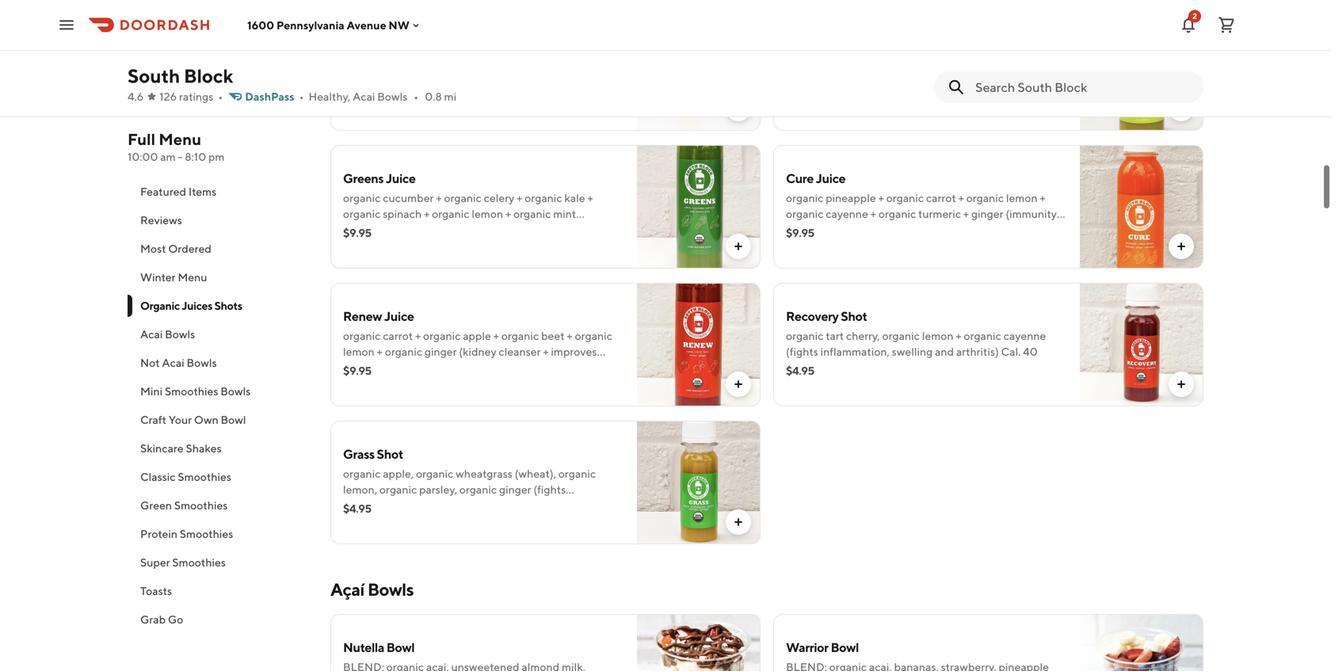 Task type: vqa. For each thing, say whether or not it's contained in the screenshot.
Recovery Shot 'Shot'
yes



Task type: locate. For each thing, give the bounding box(es) containing it.
booster
[[786, 223, 825, 236]]

1 vertical spatial carrot
[[383, 329, 413, 342]]

shot inside 'recovery shot organic tart cherry, organic lemon + organic cayenne (fights inflammation, swelling and arthritis) cal. 40 $4.95'
[[841, 309, 868, 324]]

skincare shakes button
[[128, 434, 312, 463]]

$4.95 down lemon,
[[343, 502, 372, 515]]

0 vertical spatial (fights
[[786, 345, 819, 358]]

shot for recovery shot
[[841, 309, 868, 324]]

0 horizontal spatial swelling
[[415, 499, 456, 512]]

juice for greens juice
[[386, 171, 416, 186]]

featured
[[140, 185, 186, 198]]

1 horizontal spatial bowl
[[387, 640, 415, 655]]

dashpass
[[245, 90, 295, 103]]

craft your own bowl button
[[128, 406, 312, 434]]

cal. left 15
[[524, 499, 544, 512]]

and inside grass shot organic apple, organic wheatgrass (wheat), organic lemon, organic parsley, organic ginger (fights inflammation, swelling and arthritis) cal. 15
[[458, 499, 477, 512]]

-
[[178, 150, 183, 163]]

wheatgrass
[[456, 467, 513, 480]]

(wheat),
[[515, 467, 556, 480]]

0 vertical spatial acai
[[353, 90, 375, 103]]

1 horizontal spatial and
[[935, 345, 955, 358]]

warrior bowl image
[[1081, 614, 1204, 671]]

1 vertical spatial inflammation,
[[343, 499, 412, 512]]

juice inside renew juice organic carrot + organic apple + organic beet + organic lemon + organic ginger (kidney cleanser + improves circulation)  cal. 100
[[384, 309, 414, 324]]

ginger inside cure juice organic pineapple + organic carrot + organic lemon + organic cayenne + organic turmeric + ginger (immunity booster + anti-inflammatory)  cal. 130
[[972, 207, 1004, 220]]

cal. left 100
[[403, 361, 422, 374]]

0 horizontal spatial •
[[218, 90, 223, 103]]

0 horizontal spatial apple
[[463, 329, 491, 342]]

Item Search search field
[[976, 78, 1192, 96]]

add item to cart image
[[1176, 102, 1188, 115], [733, 378, 745, 391], [1176, 378, 1188, 391]]

ginger inside renew juice organic carrot + organic apple + organic beet + organic lemon + organic ginger (kidney cleanser + improves circulation)  cal. 100
[[425, 345, 457, 358]]

2 vertical spatial acai
[[162, 356, 184, 369]]

130 down the turmeric
[[954, 223, 972, 236]]

anti-
[[835, 223, 859, 236]]

1 horizontal spatial cayenne
[[1004, 329, 1047, 342]]

renew juice organic carrot + organic apple + organic beet + organic lemon + organic ginger (kidney cleanser + improves circulation)  cal. 100
[[343, 309, 613, 374]]

1 vertical spatial (fights
[[534, 483, 566, 496]]

1 vertical spatial ginger
[[425, 345, 457, 358]]

grass
[[343, 447, 375, 462]]

0 vertical spatial swelling
[[892, 345, 933, 358]]

lemon
[[898, 69, 929, 82], [1007, 191, 1038, 205], [472, 207, 503, 220], [923, 329, 954, 342], [343, 345, 375, 358]]

green smoothies
[[140, 499, 228, 512]]

0 horizontal spatial ginger
[[425, 345, 457, 358]]

smoothies for super
[[172, 556, 226, 569]]

$9.95 down renew
[[343, 364, 372, 377]]

featured items
[[140, 185, 217, 198]]

1 horizontal spatial ginger
[[499, 483, 532, 496]]

•
[[218, 90, 223, 103], [299, 90, 304, 103], [414, 90, 419, 103]]

0 horizontal spatial and
[[458, 499, 477, 512]]

bowls right açaí
[[368, 580, 414, 600]]

shots
[[214, 299, 242, 312]]

$4.95 inside 'recovery shot organic tart cherry, organic lemon + organic cayenne (fights inflammation, swelling and arthritis) cal. 40 $4.95'
[[786, 364, 815, 377]]

0 horizontal spatial arthritis)
[[479, 499, 522, 512]]

inflammatory)
[[859, 223, 930, 236]]

smoothies inside 'button'
[[174, 499, 228, 512]]

greens juice organic cucumber + organic celery + organic kale + organic spinach + organic lemon + organic mint (detoxifier + antioxidant rich)  cal. 35
[[343, 171, 594, 236]]

carrot up the turmeric
[[927, 191, 957, 205]]

arthritis) down wheatgrass
[[479, 499, 522, 512]]

4.6
[[128, 90, 144, 103]]

(fights inside grass shot organic apple, organic wheatgrass (wheat), organic lemon, organic parsley, organic ginger (fights inflammation, swelling and arthritis) cal. 15
[[534, 483, 566, 496]]

menu inside button
[[178, 271, 207, 284]]

ginger down (wheat),
[[499, 483, 532, 496]]

1 horizontal spatial arthritis)
[[957, 345, 999, 358]]

mint left (digestion
[[979, 69, 1002, 82]]

smoothies down green smoothies 'button' at the bottom of the page
[[180, 528, 233, 541]]

1 horizontal spatial mint
[[979, 69, 1002, 82]]

0 vertical spatial $4.95
[[786, 364, 815, 377]]

$28.00
[[343, 88, 380, 101]]

smoothies up craft your own bowl
[[165, 385, 218, 398]]

lemon inside cure juice organic pineapple + organic carrot + organic lemon + organic cayenne + organic turmeric + ginger (immunity booster + anti-inflammatory)  cal. 130
[[1007, 191, 1038, 205]]

protein smoothies button
[[128, 520, 312, 549]]

acai
[[353, 90, 375, 103], [140, 328, 163, 341], [162, 356, 184, 369]]

cal. inside organic pineapple + organic apple + organic fennel + organic aloe + organic lemon + organic mint (digestion + skin care)   cal. 130
[[836, 85, 856, 98]]

$9.95
[[343, 226, 372, 239], [786, 226, 815, 239], [343, 364, 372, 377]]

organic
[[786, 54, 824, 67], [887, 54, 924, 67], [965, 54, 1003, 67], [786, 69, 824, 82], [858, 69, 895, 82], [939, 69, 977, 82], [343, 191, 381, 205], [444, 191, 482, 205], [525, 191, 563, 205], [786, 191, 824, 205], [887, 191, 924, 205], [967, 191, 1004, 205], [343, 207, 381, 220], [432, 207, 470, 220], [514, 207, 551, 220], [786, 207, 824, 220], [879, 207, 917, 220], [343, 329, 381, 342], [423, 329, 461, 342], [502, 329, 539, 342], [575, 329, 613, 342], [786, 329, 824, 342], [883, 329, 920, 342], [964, 329, 1002, 342], [385, 345, 423, 358], [343, 467, 381, 480], [416, 467, 454, 480], [559, 467, 596, 480], [380, 483, 417, 496], [460, 483, 497, 496]]

0 items, open order cart image
[[1218, 15, 1237, 34]]

menu up -
[[159, 130, 201, 149]]

ginger up 100
[[425, 345, 457, 358]]

cure juice image
[[1081, 145, 1204, 269]]

mint down kale
[[554, 207, 577, 220]]

cherry,
[[847, 329, 881, 342]]

inflammation, inside grass shot organic apple, organic wheatgrass (wheat), organic lemon, organic parsley, organic ginger (fights inflammation, swelling and arthritis) cal. 15
[[343, 499, 412, 512]]

inflammation, down lemon,
[[343, 499, 412, 512]]

pennsylvania
[[277, 18, 345, 32]]

smoothies down protein smoothies
[[172, 556, 226, 569]]

1 vertical spatial apple
[[463, 329, 491, 342]]

smoothies for classic
[[178, 471, 231, 484]]

cal. down the turmeric
[[932, 223, 952, 236]]

juice for renew juice
[[384, 309, 414, 324]]

smoothies for green
[[174, 499, 228, 512]]

0 vertical spatial and
[[935, 345, 955, 358]]

(detoxifier
[[343, 223, 395, 236]]

most
[[140, 242, 166, 255]]

acai for healthy,
[[353, 90, 375, 103]]

1 horizontal spatial apple
[[927, 54, 955, 67]]

$9.95 down greens
[[343, 226, 372, 239]]

130 right the care) on the top right of page
[[858, 85, 877, 98]]

• down block
[[218, 90, 223, 103]]

antioxidant
[[406, 223, 463, 236]]

pineapple up aloe
[[826, 54, 877, 67]]

shot up cherry,
[[841, 309, 868, 324]]

2 horizontal spatial •
[[414, 90, 419, 103]]

cal. inside cure juice organic pineapple + organic carrot + organic lemon + organic cayenne + organic turmeric + ginger (immunity booster + anti-inflammatory)  cal. 130
[[932, 223, 952, 236]]

lemon up circulation)
[[343, 345, 375, 358]]

featured items button
[[128, 178, 312, 206]]

0 horizontal spatial bowl
[[221, 413, 246, 427]]

pineapple
[[826, 54, 877, 67], [826, 191, 877, 205]]

cayenne inside cure juice organic pineapple + organic carrot + organic lemon + organic cayenne + organic turmeric + ginger (immunity booster + anti-inflammatory)  cal. 130
[[826, 207, 869, 220]]

juice right renew
[[384, 309, 414, 324]]

(fights up 15
[[534, 483, 566, 496]]

most ordered
[[140, 242, 212, 255]]

lemon up (immunity
[[1007, 191, 1038, 205]]

cal. left 35
[[490, 223, 510, 236]]

mint
[[979, 69, 1002, 82], [554, 207, 577, 220]]

0 horizontal spatial $4.95
[[343, 502, 372, 515]]

nw
[[389, 18, 410, 32]]

1 vertical spatial menu
[[178, 271, 207, 284]]

(fights down recovery
[[786, 345, 819, 358]]

+
[[879, 54, 885, 67], [957, 54, 963, 67], [1039, 54, 1045, 67], [850, 69, 856, 82], [931, 69, 937, 82], [1057, 69, 1063, 82], [436, 191, 442, 205], [517, 191, 523, 205], [588, 191, 594, 205], [879, 191, 885, 205], [959, 191, 965, 205], [1040, 191, 1046, 205], [424, 207, 430, 220], [506, 207, 512, 220], [871, 207, 877, 220], [964, 207, 970, 220], [398, 223, 403, 236], [827, 223, 833, 236], [415, 329, 421, 342], [494, 329, 499, 342], [567, 329, 573, 342], [956, 329, 962, 342], [377, 345, 383, 358], [543, 345, 549, 358]]

1 vertical spatial cayenne
[[1004, 329, 1047, 342]]

shot for grass shot
[[377, 447, 403, 462]]

0 horizontal spatial cayenne
[[826, 207, 869, 220]]

1 horizontal spatial 130
[[954, 223, 972, 236]]

cayenne up 40 at the bottom right of page
[[1004, 329, 1047, 342]]

shot inside grass shot organic apple, organic wheatgrass (wheat), organic lemon, organic parsley, organic ginger (fights inflammation, swelling and arthritis) cal. 15
[[377, 447, 403, 462]]

$9.95 left anti-
[[786, 226, 815, 239]]

menu inside full menu 10:00 am - 8:10 pm
[[159, 130, 201, 149]]

grass shot organic apple, organic wheatgrass (wheat), organic lemon, organic parsley, organic ginger (fights inflammation, swelling and arthritis) cal. 15
[[343, 447, 596, 512]]

cayenne
[[826, 207, 869, 220], [1004, 329, 1047, 342]]

shot
[[841, 309, 868, 324], [377, 447, 403, 462]]

0 horizontal spatial inflammation,
[[343, 499, 412, 512]]

lemon right aloe
[[898, 69, 929, 82]]

130
[[858, 85, 877, 98], [954, 223, 972, 236]]

toasts
[[140, 585, 172, 598]]

circulation)
[[343, 361, 400, 374]]

1 horizontal spatial shot
[[841, 309, 868, 324]]

classic
[[140, 471, 176, 484]]

1600
[[247, 18, 274, 32]]

swelling
[[892, 345, 933, 358], [415, 499, 456, 512]]

0 horizontal spatial 130
[[858, 85, 877, 98]]

2 horizontal spatial bowl
[[831, 640, 859, 655]]

2 vertical spatial ginger
[[499, 483, 532, 496]]

carrot up circulation)
[[383, 329, 413, 342]]

swelling inside 'recovery shot organic tart cherry, organic lemon + organic cayenne (fights inflammation, swelling and arthritis) cal. 40 $4.95'
[[892, 345, 933, 358]]

0 vertical spatial shot
[[841, 309, 868, 324]]

winter menu button
[[128, 263, 312, 292]]

1 horizontal spatial (fights
[[786, 345, 819, 358]]

1 vertical spatial 130
[[954, 223, 972, 236]]

nutella bowl
[[343, 640, 415, 655]]

1 horizontal spatial $4.95
[[786, 364, 815, 377]]

0 vertical spatial apple
[[927, 54, 955, 67]]

renew
[[343, 309, 382, 324]]

0 vertical spatial cayenne
[[826, 207, 869, 220]]

0 horizontal spatial shot
[[377, 447, 403, 462]]

cal. down aloe
[[836, 85, 856, 98]]

most ordered button
[[128, 235, 312, 263]]

0 vertical spatial 130
[[858, 85, 877, 98]]

ginger inside grass shot organic apple, organic wheatgrass (wheat), organic lemon, organic parsley, organic ginger (fights inflammation, swelling and arthritis) cal. 15
[[499, 483, 532, 496]]

0 vertical spatial inflammation,
[[821, 345, 890, 358]]

1 vertical spatial swelling
[[415, 499, 456, 512]]

acai right not
[[162, 356, 184, 369]]

renew juice image
[[637, 283, 761, 407]]

shot up apple,
[[377, 447, 403, 462]]

bowl inside craft your own bowl button
[[221, 413, 246, 427]]

avenue
[[347, 18, 387, 32]]

0 vertical spatial mint
[[979, 69, 1002, 82]]

juice inside greens juice organic cucumber + organic celery + organic kale + organic spinach + organic lemon + organic mint (detoxifier + antioxidant rich)  cal. 35
[[386, 171, 416, 186]]

6-pack shots image
[[637, 7, 761, 131]]

juice up cucumber
[[386, 171, 416, 186]]

bowl right own
[[221, 413, 246, 427]]

tart
[[826, 329, 844, 342]]

0 vertical spatial carrot
[[927, 191, 957, 205]]

• left healthy,
[[299, 90, 304, 103]]

smoothies inside button
[[172, 556, 226, 569]]

warrior bowl
[[786, 640, 859, 655]]

recovery shot image
[[1081, 283, 1204, 407]]

1 vertical spatial pineapple
[[826, 191, 877, 205]]

add item to cart image
[[733, 240, 745, 253], [1176, 240, 1188, 253], [733, 516, 745, 529]]

1 vertical spatial $4.95
[[343, 502, 372, 515]]

dashpass •
[[245, 90, 304, 103]]

smoothies up protein smoothies
[[174, 499, 228, 512]]

glow juice image
[[1081, 7, 1204, 131]]

bowls
[[378, 90, 408, 103], [165, 328, 195, 341], [187, 356, 217, 369], [221, 385, 251, 398], [368, 580, 414, 600]]

menu up organic juices shots
[[178, 271, 207, 284]]

notification bell image
[[1180, 15, 1199, 34]]

shakes
[[186, 442, 222, 455]]

swelling inside grass shot organic apple, organic wheatgrass (wheat), organic lemon, organic parsley, organic ginger (fights inflammation, swelling and arthritis) cal. 15
[[415, 499, 456, 512]]

1600 pennsylvania avenue nw
[[247, 18, 410, 32]]

bowls for not
[[187, 356, 217, 369]]

apple inside organic pineapple + organic apple + organic fennel + organic aloe + organic lemon + organic mint (digestion + skin care)   cal. 130
[[927, 54, 955, 67]]

• left 0.8 at left
[[414, 90, 419, 103]]

ginger left (immunity
[[972, 207, 1004, 220]]

pm
[[208, 150, 225, 163]]

126
[[160, 90, 177, 103]]

1 horizontal spatial swelling
[[892, 345, 933, 358]]

cure
[[786, 171, 814, 186]]

0 horizontal spatial carrot
[[383, 329, 413, 342]]

mi
[[444, 90, 457, 103]]

bowl
[[221, 413, 246, 427], [387, 640, 415, 655], [831, 640, 859, 655]]

celery
[[484, 191, 515, 205]]

go
[[168, 613, 183, 626]]

1 vertical spatial mint
[[554, 207, 577, 220]]

arthritis) left 40 at the bottom right of page
[[957, 345, 999, 358]]

cal. left 40 at the bottom right of page
[[1002, 345, 1021, 358]]

not acai bowls button
[[128, 349, 312, 377]]

pineapple up anti-
[[826, 191, 877, 205]]

0 vertical spatial menu
[[159, 130, 201, 149]]

$4.95 down recovery
[[786, 364, 815, 377]]

0 vertical spatial pineapple
[[826, 54, 877, 67]]

1 pineapple from the top
[[826, 54, 877, 67]]

lemon,
[[343, 483, 377, 496]]

2 pineapple from the top
[[826, 191, 877, 205]]

15
[[546, 499, 557, 512]]

lemon inside greens juice organic cucumber + organic celery + organic kale + organic spinach + organic lemon + organic mint (detoxifier + antioxidant rich)  cal. 35
[[472, 207, 503, 220]]

3 • from the left
[[414, 90, 419, 103]]

bowl for warrior bowl
[[831, 640, 859, 655]]

acai right healthy,
[[353, 90, 375, 103]]

smoothies for protein
[[180, 528, 233, 541]]

1 • from the left
[[218, 90, 223, 103]]

1 horizontal spatial carrot
[[927, 191, 957, 205]]

smoothies down the shakes
[[178, 471, 231, 484]]

juice inside cure juice organic pineapple + organic carrot + organic lemon + organic cayenne + organic turmeric + ginger (immunity booster + anti-inflammatory)  cal. 130
[[816, 171, 846, 186]]

not
[[140, 356, 160, 369]]

arthritis)
[[957, 345, 999, 358], [479, 499, 522, 512]]

8:10
[[185, 150, 206, 163]]

mint inside greens juice organic cucumber + organic celery + organic kale + organic spinach + organic lemon + organic mint (detoxifier + antioxidant rich)  cal. 35
[[554, 207, 577, 220]]

cayenne up anti-
[[826, 207, 869, 220]]

lemon up rich)
[[472, 207, 503, 220]]

inflammation, down cherry,
[[821, 345, 890, 358]]

cal. inside grass shot organic apple, organic wheatgrass (wheat), organic lemon, organic parsley, organic ginger (fights inflammation, swelling and arthritis) cal. 15
[[524, 499, 544, 512]]

0 horizontal spatial mint
[[554, 207, 577, 220]]

mini smoothies bowls button
[[128, 377, 312, 406]]

bowls left 0.8 at left
[[378, 90, 408, 103]]

bowl right nutella
[[387, 640, 415, 655]]

bowls down 'not acai bowls' button
[[221, 385, 251, 398]]

bowl right warrior
[[831, 640, 859, 655]]

2 horizontal spatial ginger
[[972, 207, 1004, 220]]

2
[[1193, 11, 1198, 21]]

juice right cure
[[816, 171, 846, 186]]

full
[[128, 130, 155, 149]]

bowls for mini
[[221, 385, 251, 398]]

open menu image
[[57, 15, 76, 34]]

bowls up mini smoothies bowls
[[187, 356, 217, 369]]

0 vertical spatial arthritis)
[[957, 345, 999, 358]]

1 vertical spatial arthritis)
[[479, 499, 522, 512]]

classic smoothies button
[[128, 463, 312, 492]]

1 horizontal spatial inflammation,
[[821, 345, 890, 358]]

1 vertical spatial shot
[[377, 447, 403, 462]]

not acai bowls
[[140, 356, 217, 369]]

0 horizontal spatial (fights
[[534, 483, 566, 496]]

acai up not
[[140, 328, 163, 341]]

mini smoothies bowls
[[140, 385, 251, 398]]

am
[[160, 150, 176, 163]]

1 vertical spatial and
[[458, 499, 477, 512]]

1 horizontal spatial •
[[299, 90, 304, 103]]

and
[[935, 345, 955, 358], [458, 499, 477, 512]]

lemon right cherry,
[[923, 329, 954, 342]]

0 vertical spatial ginger
[[972, 207, 1004, 220]]



Task type: describe. For each thing, give the bounding box(es) containing it.
mini
[[140, 385, 163, 398]]

add item to cart image for renew juice
[[733, 378, 745, 391]]

10:00
[[128, 150, 158, 163]]

skin
[[786, 85, 806, 98]]

(fights inside 'recovery shot organic tart cherry, organic lemon + organic cayenne (fights inflammation, swelling and arthritis) cal. 40 $4.95'
[[786, 345, 819, 358]]

lemon inside 'recovery shot organic tart cherry, organic lemon + organic cayenne (fights inflammation, swelling and arthritis) cal. 40 $4.95'
[[923, 329, 954, 342]]

juice for cure juice
[[816, 171, 846, 186]]

reviews button
[[128, 206, 312, 235]]

greens juice image
[[637, 145, 761, 269]]

recovery shot organic tart cherry, organic lemon + organic cayenne (fights inflammation, swelling and arthritis) cal. 40 $4.95
[[786, 309, 1047, 377]]

açaí
[[331, 580, 365, 600]]

protein smoothies
[[140, 528, 233, 541]]

pineapple inside cure juice organic pineapple + organic carrot + organic lemon + organic cayenne + organic turmeric + ginger (immunity booster + anti-inflammatory)  cal. 130
[[826, 191, 877, 205]]

126 ratings •
[[160, 90, 223, 103]]

açaí bowls
[[331, 580, 414, 600]]

greens
[[343, 171, 384, 186]]

carrot inside renew juice organic carrot + organic apple + organic beet + organic lemon + organic ginger (kidney cleanser + improves circulation)  cal. 100
[[383, 329, 413, 342]]

add item to cart image for greens juice
[[733, 240, 745, 253]]

40
[[1024, 345, 1038, 358]]

add item to cart image for cure juice
[[1176, 240, 1188, 253]]

cayenne inside 'recovery shot organic tart cherry, organic lemon + organic cayenne (fights inflammation, swelling and arthritis) cal. 40 $4.95'
[[1004, 329, 1047, 342]]

recovery
[[786, 309, 839, 324]]

grass shot image
[[637, 421, 761, 545]]

cal. inside renew juice organic carrot + organic apple + organic beet + organic lemon + organic ginger (kidney cleanser + improves circulation)  cal. 100
[[403, 361, 422, 374]]

care)
[[809, 85, 834, 98]]

turmeric
[[919, 207, 962, 220]]

apple inside renew juice organic carrot + organic apple + organic beet + organic lemon + organic ginger (kidney cleanser + improves circulation)  cal. 100
[[463, 329, 491, 342]]

pineapple inside organic pineapple + organic apple + organic fennel + organic aloe + organic lemon + organic mint (digestion + skin care)   cal. 130
[[826, 54, 877, 67]]

parsley,
[[419, 483, 457, 496]]

healthy,
[[309, 90, 351, 103]]

own
[[194, 413, 219, 427]]

$9.95 for renew
[[343, 364, 372, 377]]

skincare
[[140, 442, 184, 455]]

(immunity
[[1006, 207, 1058, 220]]

full menu 10:00 am - 8:10 pm
[[128, 130, 225, 163]]

130 inside organic pineapple + organic apple + organic fennel + organic aloe + organic lemon + organic mint (digestion + skin care)   cal. 130
[[858, 85, 877, 98]]

add item to cart image for recovery shot
[[1176, 378, 1188, 391]]

skincare shakes
[[140, 442, 222, 455]]

lemon inside renew juice organic carrot + organic apple + organic beet + organic lemon + organic ginger (kidney cleanser + improves circulation)  cal. 100
[[343, 345, 375, 358]]

inflammation, inside 'recovery shot organic tart cherry, organic lemon + organic cayenne (fights inflammation, swelling and arthritis) cal. 40 $4.95'
[[821, 345, 890, 358]]

protein
[[140, 528, 178, 541]]

organic pineapple + organic apple + organic fennel + organic aloe + organic lemon + organic mint (digestion + skin care)   cal. 130
[[786, 54, 1063, 98]]

organic juices shots
[[140, 299, 242, 312]]

lemon inside organic pineapple + organic apple + organic fennel + organic aloe + organic lemon + organic mint (digestion + skin care)   cal. 130
[[898, 69, 929, 82]]

south
[[128, 65, 180, 87]]

healthy, acai bowls • 0.8 mi
[[309, 90, 457, 103]]

(digestion
[[1004, 69, 1055, 82]]

arthritis) inside 'recovery shot organic tart cherry, organic lemon + organic cayenne (fights inflammation, swelling and arthritis) cal. 40 $4.95'
[[957, 345, 999, 358]]

warrior
[[786, 640, 829, 655]]

menu for full
[[159, 130, 201, 149]]

smoothies for mini
[[165, 385, 218, 398]]

add item to cart image for grass shot
[[733, 516, 745, 529]]

2 • from the left
[[299, 90, 304, 103]]

improves
[[551, 345, 597, 358]]

nutella bowl image
[[637, 614, 761, 671]]

1 vertical spatial acai
[[140, 328, 163, 341]]

mint inside organic pineapple + organic apple + organic fennel + organic aloe + organic lemon + organic mint (digestion + skin care)   cal. 130
[[979, 69, 1002, 82]]

cleanser
[[499, 345, 541, 358]]

ordered
[[168, 242, 212, 255]]

kale
[[565, 191, 586, 205]]

0.8
[[425, 90, 442, 103]]

super smoothies button
[[128, 549, 312, 577]]

$9.95 for greens
[[343, 226, 372, 239]]

$9.95 for cure
[[786, 226, 815, 239]]

cal. inside greens juice organic cucumber + organic celery + organic kale + organic spinach + organic lemon + organic mint (detoxifier + antioxidant rich)  cal. 35
[[490, 223, 510, 236]]

nutella
[[343, 640, 384, 655]]

aloe
[[826, 69, 848, 82]]

35
[[512, 223, 525, 236]]

items
[[189, 185, 217, 198]]

rich)
[[465, 223, 488, 236]]

carrot inside cure juice organic pineapple + organic carrot + organic lemon + organic cayenne + organic turmeric + ginger (immunity booster + anti-inflammatory)  cal. 130
[[927, 191, 957, 205]]

super smoothies
[[140, 556, 226, 569]]

cal. inside 'recovery shot organic tart cherry, organic lemon + organic cayenne (fights inflammation, swelling and arthritis) cal. 40 $4.95'
[[1002, 345, 1021, 358]]

acai for not
[[162, 356, 184, 369]]

(kidney
[[459, 345, 497, 358]]

grab go
[[140, 613, 183, 626]]

craft
[[140, 413, 166, 427]]

bowls up not acai bowls
[[165, 328, 195, 341]]

apple,
[[383, 467, 414, 480]]

arthritis) inside grass shot organic apple, organic wheatgrass (wheat), organic lemon, organic parsley, organic ginger (fights inflammation, swelling and arthritis) cal. 15
[[479, 499, 522, 512]]

beet
[[541, 329, 565, 342]]

bowls for healthy,
[[378, 90, 408, 103]]

grab go button
[[128, 606, 312, 634]]

ratings
[[179, 90, 214, 103]]

acai bowls
[[140, 328, 195, 341]]

south block
[[128, 65, 233, 87]]

spinach
[[383, 207, 422, 220]]

organic
[[140, 299, 180, 312]]

+ inside 'recovery shot organic tart cherry, organic lemon + organic cayenne (fights inflammation, swelling and arthritis) cal. 40 $4.95'
[[956, 329, 962, 342]]

menu for winter
[[178, 271, 207, 284]]

winter menu
[[140, 271, 207, 284]]

130 inside cure juice organic pineapple + organic carrot + organic lemon + organic cayenne + organic turmeric + ginger (immunity booster + anti-inflammatory)  cal. 130
[[954, 223, 972, 236]]

reviews
[[140, 214, 182, 227]]

bowl for nutella bowl
[[387, 640, 415, 655]]

acai bowls button
[[128, 320, 312, 349]]

and inside 'recovery shot organic tart cherry, organic lemon + organic cayenne (fights inflammation, swelling and arthritis) cal. 40 $4.95'
[[935, 345, 955, 358]]

juices
[[182, 299, 213, 312]]

winter
[[140, 271, 176, 284]]



